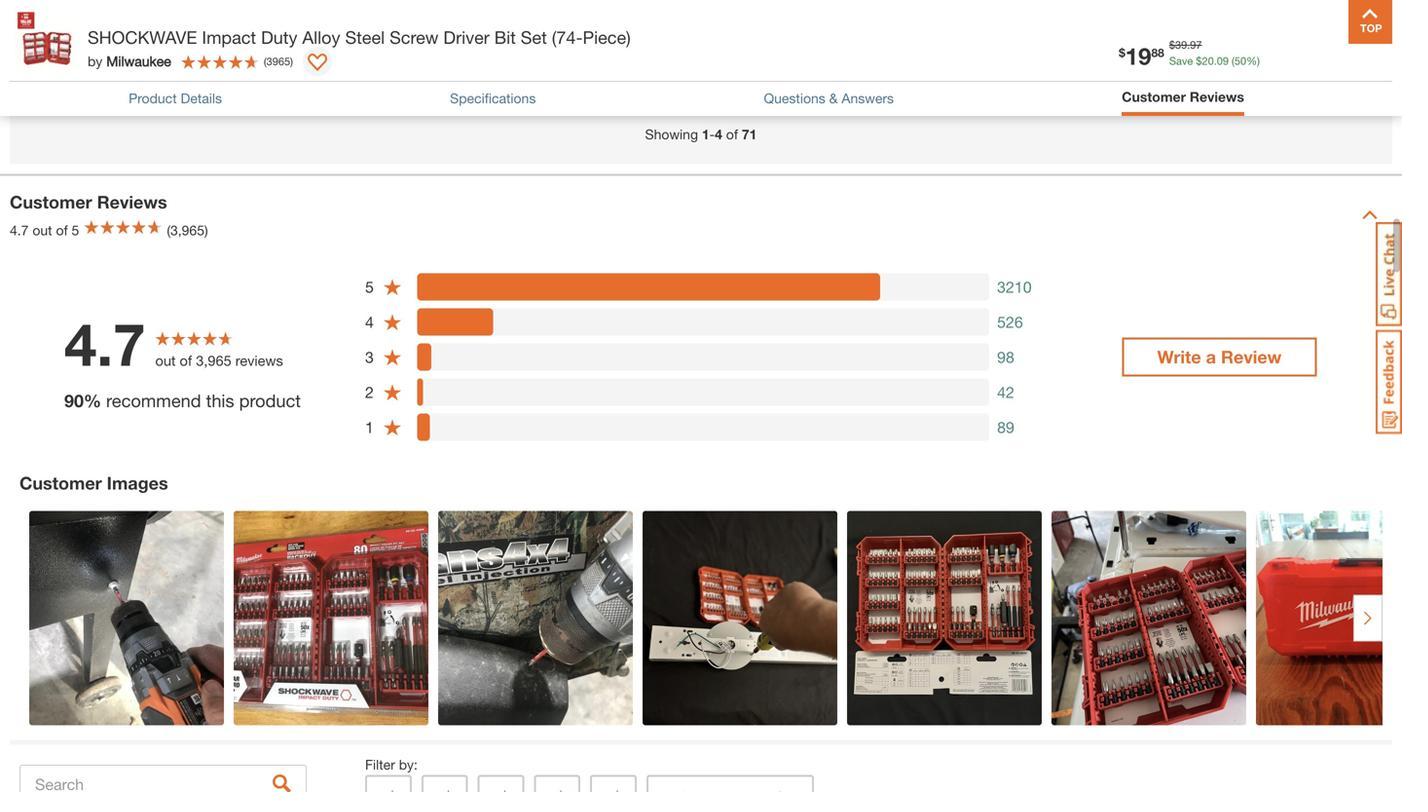 Task type: vqa. For each thing, say whether or not it's contained in the screenshot.
KIT within the M12 12V LITHIUM-ION CORDLESS COMBO KIT (5-TOOL) WITH TWO 1.5 AH BATTERIES, CHARGER AND TOOL BAG
no



Task type: describe. For each thing, give the bounding box(es) containing it.
&
[[830, 90, 838, 106]]

by
[[88, 53, 103, 69]]

0 vertical spatial 1
[[702, 126, 710, 142]]

filter
[[365, 757, 395, 773]]

2 link
[[607, 62, 656, 104]]

product
[[239, 390, 301, 411]]

milwaukee
[[106, 53, 171, 69]]

-
[[710, 126, 715, 142]]

1 horizontal spatial $
[[1170, 38, 1176, 51]]

0 vertical spatial 2
[[627, 73, 637, 94]]

526
[[998, 313, 1024, 331]]

0 vertical spatial customer
[[1123, 89, 1187, 105]]

2 vertical spatial customer
[[19, 473, 102, 494]]

5 link
[[757, 62, 805, 104]]

2 vertical spatial of
[[180, 352, 192, 369]]

3965
[[267, 55, 290, 67]]

steel
[[345, 27, 385, 48]]

filter by:
[[365, 757, 418, 773]]

3,965
[[196, 352, 232, 369]]

1 horizontal spatial 4
[[715, 126, 723, 142]]

1 vertical spatial customer
[[10, 192, 92, 212]]

3210
[[998, 278, 1032, 296]]

%
[[84, 390, 101, 411]]

20
[[1203, 55, 1215, 67]]

showing
[[645, 126, 699, 142]]

19
[[1126, 42, 1152, 70]]

answers
[[842, 90, 894, 106]]

)
[[290, 55, 293, 67]]

feedback link image
[[1377, 329, 1403, 435]]

0 horizontal spatial 4
[[365, 313, 374, 331]]

0 horizontal spatial 3
[[365, 348, 374, 366]]

0 vertical spatial 5
[[776, 73, 786, 94]]

1 vertical spatial 5
[[72, 222, 79, 238]]

0 vertical spatial 3
[[677, 73, 686, 94]]

images
[[107, 473, 168, 494]]

1 horizontal spatial 5
[[365, 278, 374, 296]]

1 vertical spatial reviews
[[97, 192, 167, 212]]

shockwave impact duty alloy steel screw driver bit set (74-piece)
[[88, 27, 631, 48]]

0 vertical spatial reviews
[[1190, 89, 1245, 105]]

star icon image for 1
[[383, 418, 402, 437]]

(3,965)
[[167, 222, 208, 238]]

details
[[181, 90, 222, 106]]

screw
[[390, 27, 439, 48]]

star icon image for 3
[[383, 348, 402, 367]]

%)
[[1247, 55, 1261, 67]]

71
[[742, 126, 757, 142]]

write a review button
[[1123, 338, 1318, 377]]

top button
[[1349, 0, 1393, 44]]

0 vertical spatial of
[[727, 126, 738, 142]]



Task type: locate. For each thing, give the bounding box(es) containing it.
1 vertical spatial .
[[1215, 55, 1218, 67]]

out
[[32, 222, 52, 238], [155, 352, 176, 369]]

( left )
[[264, 55, 267, 67]]

specifications
[[450, 90, 536, 106]]

1 vertical spatial 3
[[365, 348, 374, 366]]

4.7 for 4.7 out of 5
[[10, 222, 29, 238]]

0 horizontal spatial 2
[[365, 383, 374, 401]]

0 horizontal spatial .
[[1188, 38, 1191, 51]]

this
[[206, 390, 234, 411]]

( right 09
[[1232, 55, 1235, 67]]

set
[[521, 27, 547, 48]]

39
[[1176, 38, 1188, 51]]

$
[[1170, 38, 1176, 51], [1120, 46, 1126, 59], [1197, 55, 1203, 67]]

1 horizontal spatial 2
[[627, 73, 637, 94]]

90
[[64, 390, 84, 411]]

1 horizontal spatial 1
[[702, 126, 710, 142]]

questions
[[764, 90, 826, 106]]

50
[[1235, 55, 1247, 67]]

1 horizontal spatial out
[[155, 352, 176, 369]]

star icon image for 4
[[383, 313, 402, 332]]

star icon image for 5
[[383, 277, 402, 297]]

. up save
[[1188, 38, 1191, 51]]

1 horizontal spatial of
[[180, 352, 192, 369]]

review
[[1222, 346, 1282, 367]]

0 horizontal spatial 1
[[365, 418, 374, 437]]

97
[[1191, 38, 1203, 51]]

4.7
[[10, 222, 29, 238], [64, 309, 146, 378]]

4 star icon image from the top
[[383, 383, 402, 402]]

customer reviews
[[1123, 89, 1245, 105], [10, 192, 167, 212]]

customer
[[1123, 89, 1187, 105], [10, 192, 92, 212], [19, 473, 102, 494]]

. left 50
[[1215, 55, 1218, 67]]

live chat image
[[1377, 222, 1403, 326]]

1 vertical spatial 2
[[365, 383, 374, 401]]

0 horizontal spatial $
[[1120, 46, 1126, 59]]

bit
[[495, 27, 516, 48]]

duty
[[261, 27, 298, 48]]

$ left '88'
[[1120, 46, 1126, 59]]

4.7 out of 5
[[10, 222, 79, 238]]

3
[[677, 73, 686, 94], [365, 348, 374, 366]]

0 vertical spatial .
[[1188, 38, 1191, 51]]

product details
[[129, 90, 222, 106]]

shockwave
[[88, 27, 197, 48]]

product image image
[[15, 10, 78, 73]]

reviews
[[1190, 89, 1245, 105], [97, 192, 167, 212]]

questions & answers button
[[764, 88, 894, 109], [764, 88, 894, 109]]

1 star icon image from the top
[[383, 277, 402, 297]]

4
[[726, 73, 736, 94], [715, 126, 723, 142], [365, 313, 374, 331]]

( inside $ 19 88 $ 39 . 97 save $ 20 . 09 ( 50 %)
[[1232, 55, 1235, 67]]

.
[[1188, 38, 1191, 51], [1215, 55, 1218, 67]]

write a review
[[1158, 346, 1282, 367]]

0 horizontal spatial reviews
[[97, 192, 167, 212]]

product
[[129, 90, 177, 106]]

navigation containing 2
[[557, 48, 846, 124]]

$ right '88'
[[1170, 38, 1176, 51]]

product details button
[[129, 88, 222, 109], [129, 88, 222, 109]]

0 horizontal spatial out
[[32, 222, 52, 238]]

1 vertical spatial 1
[[365, 418, 374, 437]]

save
[[1170, 55, 1194, 67]]

alloy
[[302, 27, 340, 48]]

reviews
[[236, 352, 283, 369]]

customer reviews up 4.7 out of 5
[[10, 192, 167, 212]]

42
[[998, 383, 1015, 401]]

3 link
[[657, 62, 706, 104]]

caret image
[[1363, 207, 1379, 223]]

1 horizontal spatial customer reviews
[[1123, 89, 1245, 105]]

customer left images
[[19, 473, 102, 494]]

5 star icon image from the top
[[383, 418, 402, 437]]

89
[[998, 418, 1015, 437]]

1 ( from the left
[[1232, 55, 1235, 67]]

1 horizontal spatial reviews
[[1190, 89, 1245, 105]]

customer images
[[19, 473, 168, 494]]

2 star icon image from the top
[[383, 313, 402, 332]]

98
[[998, 348, 1015, 366]]

0 horizontal spatial customer reviews
[[10, 192, 167, 212]]

5
[[776, 73, 786, 94], [72, 222, 79, 238], [365, 278, 374, 296]]

customer reviews down save
[[1123, 89, 1245, 105]]

0 horizontal spatial 4.7
[[10, 222, 29, 238]]

1 horizontal spatial 4.7
[[64, 309, 146, 378]]

star icon image for 2
[[383, 383, 402, 402]]

impact
[[202, 27, 256, 48]]

88
[[1152, 46, 1165, 59]]

of
[[727, 126, 738, 142], [56, 222, 68, 238], [180, 352, 192, 369]]

(
[[1232, 55, 1235, 67], [264, 55, 267, 67]]

4.7 for 4.7
[[64, 309, 146, 378]]

a
[[1207, 346, 1217, 367]]

reviews down 09
[[1190, 89, 1245, 105]]

4 link
[[707, 62, 756, 104]]

0 vertical spatial out
[[32, 222, 52, 238]]

1 vertical spatial out
[[155, 352, 176, 369]]

1 vertical spatial 4
[[715, 126, 723, 142]]

2
[[627, 73, 637, 94], [365, 383, 374, 401]]

piece)
[[583, 27, 631, 48]]

star icon image
[[383, 277, 402, 297], [383, 313, 402, 332], [383, 348, 402, 367], [383, 383, 402, 402], [383, 418, 402, 437]]

out of 3,965 reviews
[[155, 352, 283, 369]]

2 horizontal spatial 5
[[776, 73, 786, 94]]

0 vertical spatial 4
[[726, 73, 736, 94]]

write
[[1158, 346, 1202, 367]]

specifications button
[[450, 88, 536, 109], [450, 88, 536, 109]]

1 vertical spatial 4.7
[[64, 309, 146, 378]]

1 horizontal spatial 3
[[677, 73, 686, 94]]

questions & answers
[[764, 90, 894, 106]]

recommend
[[106, 390, 201, 411]]

navigation
[[557, 48, 846, 124]]

0 horizontal spatial (
[[264, 55, 267, 67]]

2 horizontal spatial 4
[[726, 73, 736, 94]]

customer up 4.7 out of 5
[[10, 192, 92, 212]]

( 3965 )
[[264, 55, 293, 67]]

3 star icon image from the top
[[383, 348, 402, 367]]

0 horizontal spatial of
[[56, 222, 68, 238]]

display image
[[308, 54, 327, 73]]

0 horizontal spatial 5
[[72, 222, 79, 238]]

customer reviews button
[[1123, 87, 1245, 111], [1123, 87, 1245, 107]]

customer down 19
[[1123, 89, 1187, 105]]

2 horizontal spatial of
[[727, 126, 738, 142]]

2 ( from the left
[[264, 55, 267, 67]]

$ 19 88 $ 39 . 97 save $ 20 . 09 ( 50 %)
[[1120, 38, 1261, 70]]

1
[[702, 126, 710, 142], [365, 418, 374, 437]]

(74-
[[552, 27, 583, 48]]

by milwaukee
[[88, 53, 171, 69]]

showing 1 - 4 of 71
[[645, 126, 757, 142]]

2 vertical spatial 5
[[365, 278, 374, 296]]

0 vertical spatial 4.7
[[10, 222, 29, 238]]

2 horizontal spatial $
[[1197, 55, 1203, 67]]

1 horizontal spatial .
[[1215, 55, 1218, 67]]

09
[[1218, 55, 1230, 67]]

1 horizontal spatial (
[[1232, 55, 1235, 67]]

reviews up (3,965)
[[97, 192, 167, 212]]

$ down '97'
[[1197, 55, 1203, 67]]

0 vertical spatial customer reviews
[[1123, 89, 1245, 105]]

2 vertical spatial 4
[[365, 313, 374, 331]]

90 % recommend this product
[[64, 390, 301, 411]]

by:
[[399, 757, 418, 773]]

1 vertical spatial customer reviews
[[10, 192, 167, 212]]

driver
[[444, 27, 490, 48]]

1 vertical spatial of
[[56, 222, 68, 238]]



